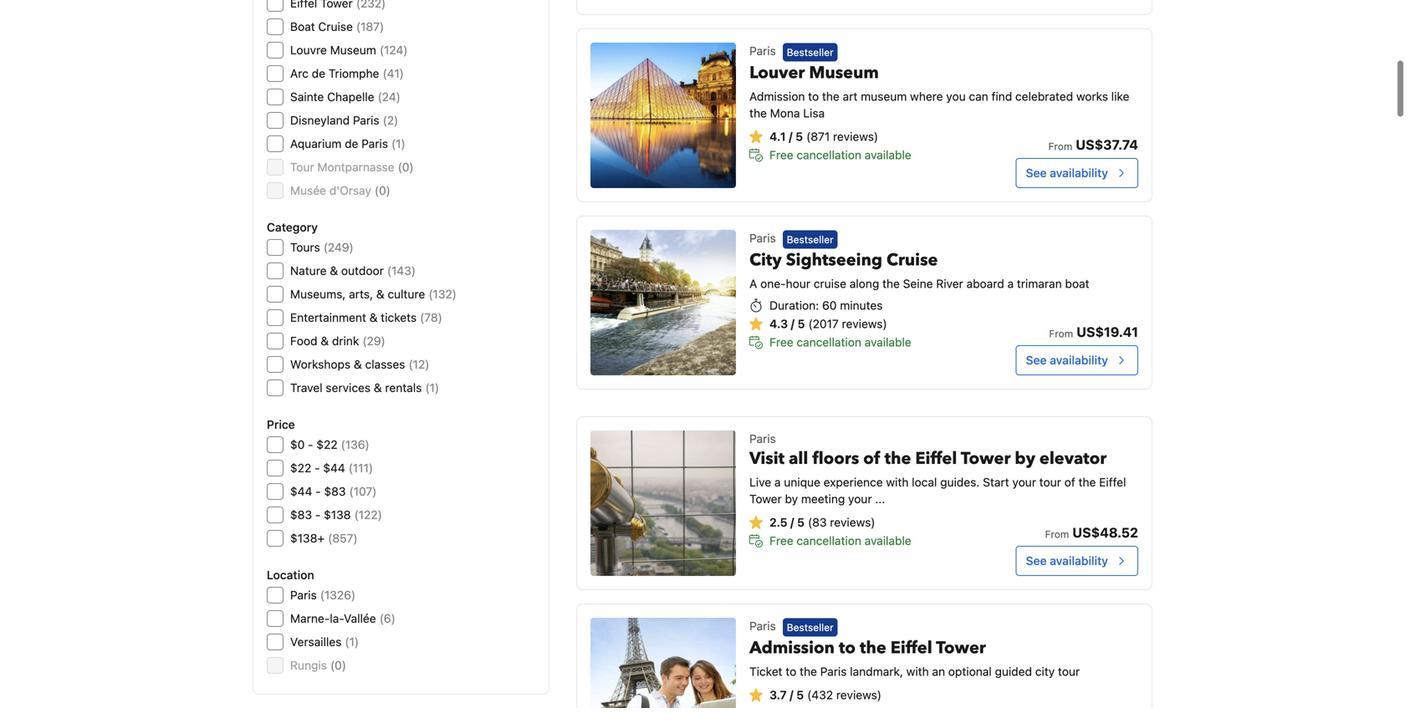 Task type: locate. For each thing, give the bounding box(es) containing it.
paris (1326)
[[290, 589, 356, 602]]

0 horizontal spatial cruise
[[318, 20, 353, 33]]

eiffel up local at right bottom
[[916, 448, 957, 471]]

1 vertical spatial available
[[865, 335, 912, 349]]

3 see from the top
[[1026, 554, 1047, 568]]

1 vertical spatial see availability
[[1026, 354, 1109, 367]]

0 vertical spatial (0)
[[398, 160, 414, 174]]

1 horizontal spatial (1)
[[392, 137, 406, 151]]

paris up 3.7 / 5 (432 reviews)
[[821, 665, 847, 679]]

the up landmark,
[[860, 637, 887, 660]]

1 vertical spatial (0)
[[375, 184, 391, 197]]

2 available from the top
[[865, 335, 912, 349]]

free down "4.1"
[[770, 148, 794, 162]]

1 vertical spatial free cancellation available
[[770, 335, 912, 349]]

bestseller
[[787, 46, 834, 58], [787, 234, 834, 245], [787, 622, 834, 634]]

free cancellation available down 4.1 / 5 (871 reviews)
[[770, 148, 912, 162]]

0 vertical spatial your
[[1013, 476, 1037, 490]]

see down from us$48.52
[[1026, 554, 1047, 568]]

1 horizontal spatial $83
[[324, 485, 346, 499]]

available down minutes
[[865, 335, 912, 349]]

3 bestseller from the top
[[787, 622, 834, 634]]

from for seine
[[1050, 328, 1074, 340]]

museum up art
[[809, 61, 879, 84]]

1 vertical spatial (1)
[[425, 381, 439, 395]]

free down '4.3'
[[770, 335, 794, 349]]

& left drink
[[321, 334, 329, 348]]

tour inside admission to the eiffel tower ticket to the paris landmark, with an optional guided city tour
[[1058, 665, 1080, 679]]

1 horizontal spatial cruise
[[887, 249, 938, 272]]

0 horizontal spatial $83
[[290, 508, 312, 522]]

0 vertical spatial $22
[[317, 438, 338, 452]]

1 bestseller from the top
[[787, 46, 834, 58]]

from inside from us$37.74
[[1049, 141, 1073, 152]]

reviews) for 4.1 / 5 (871 reviews)
[[833, 130, 879, 143]]

versailles (1)
[[290, 636, 359, 649]]

0 vertical spatial museum
[[330, 43, 376, 57]]

/ right '4.3'
[[791, 317, 795, 331]]

$138
[[324, 508, 351, 522]]

your right start at bottom
[[1013, 476, 1037, 490]]

of
[[864, 448, 881, 471], [1065, 476, 1076, 490]]

culture
[[388, 287, 425, 301]]

chapelle
[[327, 90, 374, 104]]

available for art
[[865, 148, 912, 162]]

/ for 4.1
[[789, 130, 793, 143]]

0 horizontal spatial to
[[786, 665, 797, 679]]

1 horizontal spatial $44
[[323, 461, 345, 475]]

0 horizontal spatial (1)
[[345, 636, 359, 649]]

eiffel inside admission to the eiffel tower ticket to the paris landmark, with an optional guided city tour
[[891, 637, 933, 660]]

5 for 2.5 / 5
[[797, 516, 805, 530]]

see availability down from us$19.41 in the right top of the page
[[1026, 354, 1109, 367]]

& down '(249)'
[[330, 264, 338, 278]]

your
[[1013, 476, 1037, 490], [849, 492, 872, 506]]

0 vertical spatial eiffel
[[916, 448, 957, 471]]

1 horizontal spatial to
[[808, 89, 819, 103]]

0 vertical spatial free
[[770, 148, 794, 162]]

0 horizontal spatial by
[[785, 492, 798, 506]]

(871
[[807, 130, 830, 143]]

0 horizontal spatial de
[[312, 67, 326, 80]]

/ for 4.3
[[791, 317, 795, 331]]

cancellation down 4.3 / 5 (2017 reviews)
[[797, 335, 862, 349]]

city sightseeing cruise image
[[591, 230, 736, 376]]

an
[[933, 665, 946, 679]]

outdoor
[[341, 264, 384, 278]]

2 vertical spatial (1)
[[345, 636, 359, 649]]

1 vertical spatial a
[[775, 476, 781, 490]]

2 vertical spatial free
[[770, 534, 794, 548]]

2 vertical spatial (0)
[[330, 659, 346, 673]]

availability down from us$37.74
[[1050, 166, 1109, 180]]

- for $83
[[315, 508, 321, 522]]

de right arc
[[312, 67, 326, 80]]

free cancellation available for the
[[770, 148, 912, 162]]

2 vertical spatial free cancellation available
[[770, 534, 912, 548]]

to up landmark,
[[839, 637, 856, 660]]

see down trimaran
[[1026, 354, 1047, 367]]

2 vertical spatial from
[[1046, 529, 1070, 541]]

2 vertical spatial available
[[865, 534, 912, 548]]

1 vertical spatial to
[[839, 637, 856, 660]]

tower up the optional
[[936, 637, 986, 660]]

louver museum admission to the art museum where you can find celebrated works like the mona lisa
[[750, 61, 1130, 120]]

classes
[[365, 358, 405, 372]]

1 vertical spatial cancellation
[[797, 335, 862, 349]]

2 vertical spatial tower
[[936, 637, 986, 660]]

to right ticket
[[786, 665, 797, 679]]

(1) down (2)
[[392, 137, 406, 151]]

availability down from us$19.41 in the right top of the page
[[1050, 354, 1109, 367]]

0 horizontal spatial $44
[[290, 485, 312, 499]]

5 for 4.1 / 5
[[796, 130, 803, 143]]

2 vertical spatial see
[[1026, 554, 1047, 568]]

/ right "4.1"
[[789, 130, 793, 143]]

tower up start at bottom
[[961, 448, 1011, 471]]

1 horizontal spatial (0)
[[375, 184, 391, 197]]

1 vertical spatial see
[[1026, 354, 1047, 367]]

see availability down from us$37.74
[[1026, 166, 1109, 180]]

1 vertical spatial with
[[907, 665, 929, 679]]

2 availability from the top
[[1050, 354, 1109, 367]]

reviews)
[[833, 130, 879, 143], [842, 317, 888, 331], [830, 516, 876, 530], [837, 688, 882, 702]]

1 vertical spatial your
[[849, 492, 872, 506]]

(1)
[[392, 137, 406, 151], [425, 381, 439, 395], [345, 636, 359, 649]]

tour right the city
[[1058, 665, 1080, 679]]

3.7 / 5 (432 reviews)
[[770, 688, 882, 702]]

1 vertical spatial de
[[345, 137, 359, 151]]

cruise up louvre museum (124)
[[318, 20, 353, 33]]

reviews) down landmark,
[[837, 688, 882, 702]]

tower down the live
[[750, 492, 782, 506]]

$83 up $83 - $138 (122)
[[324, 485, 346, 499]]

1 vertical spatial bestseller
[[787, 234, 834, 245]]

/ right 3.7
[[790, 688, 794, 702]]

entertainment
[[290, 311, 366, 325]]

1 vertical spatial tour
[[1058, 665, 1080, 679]]

cruise
[[814, 277, 847, 291]]

0 vertical spatial from
[[1049, 141, 1073, 152]]

reviews) for 4.3 / 5 (2017 reviews)
[[842, 317, 888, 331]]

free for paris
[[770, 534, 794, 548]]

cruise inside city sightseeing cruise a one-hour cruise along the seine river aboard a trimaran boat
[[887, 249, 938, 272]]

reviews) right (83
[[830, 516, 876, 530]]

1 availability from the top
[[1050, 166, 1109, 180]]

see
[[1026, 166, 1047, 180], [1026, 354, 1047, 367], [1026, 554, 1047, 568]]

1 vertical spatial from
[[1050, 328, 1074, 340]]

2 vertical spatial see availability
[[1026, 554, 1109, 568]]

(2)
[[383, 113, 399, 127]]

1 horizontal spatial a
[[1008, 277, 1014, 291]]

one-
[[761, 277, 786, 291]]

cancellation down 2.5 / 5 (83 reviews)
[[797, 534, 862, 548]]

1 vertical spatial by
[[785, 492, 798, 506]]

with left local at right bottom
[[886, 476, 909, 490]]

$83 up $138+
[[290, 508, 312, 522]]

from left us$37.74
[[1049, 141, 1073, 152]]

louver museum image
[[591, 43, 736, 188]]

0 horizontal spatial your
[[849, 492, 872, 506]]

with
[[886, 476, 909, 490], [907, 665, 929, 679]]

$83
[[324, 485, 346, 499], [290, 508, 312, 522]]

0 vertical spatial admission
[[750, 89, 805, 103]]

- for $0
[[308, 438, 313, 452]]

- for $22
[[315, 461, 320, 475]]

2 free cancellation available from the top
[[770, 335, 912, 349]]

eiffel
[[916, 448, 957, 471], [1100, 476, 1127, 490], [891, 637, 933, 660]]

cruise up seine
[[887, 249, 938, 272]]

$44 up $44 - $83 (107)
[[323, 461, 345, 475]]

1 vertical spatial of
[[1065, 476, 1076, 490]]

1 admission from the top
[[750, 89, 805, 103]]

a right the live
[[775, 476, 781, 490]]

0 vertical spatial see
[[1026, 166, 1047, 180]]

1 horizontal spatial de
[[345, 137, 359, 151]]

guides.
[[941, 476, 980, 490]]

2 vertical spatial to
[[786, 665, 797, 679]]

food
[[290, 334, 318, 348]]

the left mona
[[750, 106, 767, 120]]

the
[[822, 89, 840, 103], [750, 106, 767, 120], [883, 277, 900, 291], [885, 448, 912, 471], [1079, 476, 1096, 490], [860, 637, 887, 660], [800, 665, 817, 679]]

eiffel down elevator
[[1100, 476, 1127, 490]]

tour montparnasse (0)
[[290, 160, 414, 174]]

1 vertical spatial availability
[[1050, 354, 1109, 367]]

aquarium
[[290, 137, 342, 151]]

find
[[992, 89, 1013, 103]]

entertainment & tickets (78)
[[290, 311, 443, 325]]

see for can
[[1026, 166, 1047, 180]]

the up ...
[[885, 448, 912, 471]]

tour down elevator
[[1040, 476, 1062, 490]]

0 vertical spatial with
[[886, 476, 909, 490]]

1 free from the top
[[770, 148, 794, 162]]

- down $0 - $22 (136)
[[315, 461, 320, 475]]

see availability for can
[[1026, 166, 1109, 180]]

(29)
[[363, 334, 386, 348]]

$44 down $22 - $44 (111)
[[290, 485, 312, 499]]

reviews) right (871
[[833, 130, 879, 143]]

5 for 4.3 / 5
[[798, 317, 805, 331]]

2 see availability from the top
[[1026, 354, 1109, 367]]

1 vertical spatial free
[[770, 335, 794, 349]]

0 vertical spatial cancellation
[[797, 148, 862, 162]]

unique
[[784, 476, 821, 490]]

0 vertical spatial (1)
[[392, 137, 406, 151]]

boat
[[1066, 277, 1090, 291]]

you
[[947, 89, 966, 103]]

0 vertical spatial a
[[1008, 277, 1014, 291]]

1 vertical spatial cruise
[[887, 249, 938, 272]]

1 see from the top
[[1026, 166, 1047, 180]]

by left elevator
[[1015, 448, 1036, 471]]

a
[[1008, 277, 1014, 291], [775, 476, 781, 490]]

5 left (83
[[797, 516, 805, 530]]

meeting
[[802, 492, 845, 506]]

workshops
[[290, 358, 351, 372]]

$0 - $22 (136)
[[290, 438, 370, 452]]

$22
[[317, 438, 338, 452], [290, 461, 311, 475]]

free cancellation available down 4.3 / 5 (2017 reviews)
[[770, 335, 912, 349]]

0 vertical spatial bestseller
[[787, 46, 834, 58]]

boat
[[290, 20, 315, 33]]

reviews) down minutes
[[842, 317, 888, 331]]

2 admission from the top
[[750, 637, 835, 660]]

4.3
[[770, 317, 788, 331]]

from
[[1049, 141, 1073, 152], [1050, 328, 1074, 340], [1046, 529, 1070, 541]]

/ for 3.7
[[790, 688, 794, 702]]

see availability down from us$48.52
[[1026, 554, 1109, 568]]

museum
[[330, 43, 376, 57], [809, 61, 879, 84]]

1 see availability from the top
[[1026, 166, 1109, 180]]

3 available from the top
[[865, 534, 912, 548]]

mona
[[770, 106, 800, 120]]

2 vertical spatial cancellation
[[797, 534, 862, 548]]

0 horizontal spatial museum
[[330, 43, 376, 57]]

$22 up $22 - $44 (111)
[[317, 438, 338, 452]]

de up tour montparnasse (0)
[[345, 137, 359, 151]]

(1) down (12)
[[425, 381, 439, 395]]

1 free cancellation available from the top
[[770, 148, 912, 162]]

your down experience
[[849, 492, 872, 506]]

paris down (2)
[[362, 137, 388, 151]]

from left us$48.52
[[1046, 529, 1070, 541]]

3 cancellation from the top
[[797, 534, 862, 548]]

free down 2.5
[[770, 534, 794, 548]]

cancellation for floors
[[797, 534, 862, 548]]

(432
[[808, 688, 834, 702]]

availability down from us$48.52
[[1050, 554, 1109, 568]]

from left us$19.41
[[1050, 328, 1074, 340]]

the right along on the top right of the page
[[883, 277, 900, 291]]

5
[[796, 130, 803, 143], [798, 317, 805, 331], [797, 516, 805, 530], [797, 688, 804, 702]]

availability for seine
[[1050, 354, 1109, 367]]

cancellation down 4.1 / 5 (871 reviews)
[[797, 148, 862, 162]]

(2017
[[809, 317, 839, 331]]

sightseeing
[[786, 249, 883, 272]]

5 left (871
[[796, 130, 803, 143]]

2 cancellation from the top
[[797, 335, 862, 349]]

paris left (2)
[[353, 113, 380, 127]]

0 vertical spatial free cancellation available
[[770, 148, 912, 162]]

bestseller up '(432'
[[787, 622, 834, 634]]

from inside from us$48.52
[[1046, 529, 1070, 541]]

see availability
[[1026, 166, 1109, 180], [1026, 354, 1109, 367], [1026, 554, 1109, 568]]

paris up louver
[[750, 44, 776, 58]]

1 vertical spatial admission
[[750, 637, 835, 660]]

to up lisa
[[808, 89, 819, 103]]

(0) right 'd'orsay'
[[375, 184, 391, 197]]

1 vertical spatial museum
[[809, 61, 879, 84]]

0 vertical spatial of
[[864, 448, 881, 471]]

- left $138
[[315, 508, 321, 522]]

eiffel up an
[[891, 637, 933, 660]]

0 horizontal spatial a
[[775, 476, 781, 490]]

- right $0
[[308, 438, 313, 452]]

4.1 / 5 (871 reviews)
[[770, 130, 879, 143]]

(1) down vallée
[[345, 636, 359, 649]]

louvre museum (124)
[[290, 43, 408, 57]]

2 vertical spatial eiffel
[[891, 637, 933, 660]]

sainte chapelle (24)
[[290, 90, 401, 104]]

0 vertical spatial by
[[1015, 448, 1036, 471]]

museum inside louver museum admission to the art museum where you can find celebrated works like the mona lisa
[[809, 61, 879, 84]]

bestseller up sightseeing
[[787, 234, 834, 245]]

0 vertical spatial availability
[[1050, 166, 1109, 180]]

(107)
[[349, 485, 377, 499]]

rentals
[[385, 381, 422, 395]]

along
[[850, 277, 880, 291]]

see down celebrated
[[1026, 166, 1047, 180]]

2 vertical spatial availability
[[1050, 554, 1109, 568]]

(24)
[[378, 90, 401, 104]]

3 see availability from the top
[[1026, 554, 1109, 568]]

paris up visit
[[750, 432, 776, 446]]

all
[[789, 448, 809, 471]]

1 vertical spatial $83
[[290, 508, 312, 522]]

- down $22 - $44 (111)
[[316, 485, 321, 499]]

5 down duration:
[[798, 317, 805, 331]]

admission up ticket
[[750, 637, 835, 660]]

trimaran
[[1017, 277, 1062, 291]]

5 for 3.7 / 5
[[797, 688, 804, 702]]

& down museums, arts, & culture (132)
[[370, 311, 378, 325]]

triomphe
[[329, 67, 379, 80]]

available down ...
[[865, 534, 912, 548]]

elevator
[[1040, 448, 1107, 471]]

museum up triomphe
[[330, 43, 376, 57]]

0 vertical spatial de
[[312, 67, 326, 80]]

0 vertical spatial tour
[[1040, 476, 1062, 490]]

2 vertical spatial bestseller
[[787, 622, 834, 634]]

1 horizontal spatial of
[[1065, 476, 1076, 490]]

1 available from the top
[[865, 148, 912, 162]]

with inside admission to the eiffel tower ticket to the paris landmark, with an optional guided city tour
[[907, 665, 929, 679]]

reviews) for 2.5 / 5 (83 reviews)
[[830, 516, 876, 530]]

2 horizontal spatial (0)
[[398, 160, 414, 174]]

0 vertical spatial available
[[865, 148, 912, 162]]

paris up 'city'
[[750, 231, 776, 245]]

1 vertical spatial $22
[[290, 461, 311, 475]]

with left an
[[907, 665, 929, 679]]

3 free from the top
[[770, 534, 794, 548]]

1 cancellation from the top
[[797, 148, 862, 162]]

2 bestseller from the top
[[787, 234, 834, 245]]

of up experience
[[864, 448, 881, 471]]

with inside paris visit all floors of the eiffel tower by elevator live a unique experience with local guides.  start your tour of the eiffel tower by meeting your ...
[[886, 476, 909, 490]]

$22 down $0
[[290, 461, 311, 475]]

3 availability from the top
[[1050, 554, 1109, 568]]

1 horizontal spatial museum
[[809, 61, 879, 84]]

free cancellation available down 2.5 / 5 (83 reviews)
[[770, 534, 912, 548]]

0 vertical spatial to
[[808, 89, 819, 103]]

la-
[[330, 612, 344, 626]]

of down elevator
[[1065, 476, 1076, 490]]

& for classes
[[354, 358, 362, 372]]

can
[[969, 89, 989, 103]]

category
[[267, 220, 318, 234]]

2.5
[[770, 516, 788, 530]]

by down unique
[[785, 492, 798, 506]]

(0) for tour montparnasse (0)
[[398, 160, 414, 174]]

river
[[937, 277, 964, 291]]

(0) down versailles (1)
[[330, 659, 346, 673]]

from for can
[[1049, 141, 1073, 152]]

versailles
[[290, 636, 342, 649]]

a right aboard
[[1008, 277, 1014, 291]]

lisa
[[804, 106, 825, 120]]

5 left '(432'
[[797, 688, 804, 702]]

3 free cancellation available from the top
[[770, 534, 912, 548]]

from inside from us$19.41
[[1050, 328, 1074, 340]]

admission up mona
[[750, 89, 805, 103]]

1 vertical spatial eiffel
[[1100, 476, 1127, 490]]

cancellation
[[797, 148, 862, 162], [797, 335, 862, 349], [797, 534, 862, 548]]

2 see from the top
[[1026, 354, 1047, 367]]

0 vertical spatial see availability
[[1026, 166, 1109, 180]]

60
[[823, 299, 837, 312]]



Task type: vqa. For each thing, say whether or not it's contained in the screenshot.


Task type: describe. For each thing, give the bounding box(es) containing it.
(78)
[[420, 311, 443, 325]]

the left art
[[822, 89, 840, 103]]

1 vertical spatial tower
[[750, 492, 782, 506]]

admission inside louver museum admission to the art museum where you can find celebrated works like the mona lisa
[[750, 89, 805, 103]]

& right arts,
[[376, 287, 385, 301]]

admission inside admission to the eiffel tower ticket to the paris landmark, with an optional guided city tour
[[750, 637, 835, 660]]

cancellation for to
[[797, 148, 862, 162]]

city sightseeing cruise a one-hour cruise along the seine river aboard a trimaran boat
[[750, 249, 1090, 291]]

tours (249)
[[290, 241, 354, 254]]

available for the
[[865, 534, 912, 548]]

1 horizontal spatial $22
[[317, 438, 338, 452]]

disneyland
[[290, 113, 350, 127]]

marne-
[[290, 612, 330, 626]]

availability for can
[[1050, 166, 1109, 180]]

tour inside paris visit all floors of the eiffel tower by elevator live a unique experience with local guides.  start your tour of the eiffel tower by meeting your ...
[[1040, 476, 1062, 490]]

/ for 2.5
[[791, 516, 794, 530]]

free for louver
[[770, 148, 794, 162]]

to inside louver museum admission to the art museum where you can find celebrated works like the mona lisa
[[808, 89, 819, 103]]

from us$48.52
[[1046, 525, 1139, 541]]

2 free from the top
[[770, 335, 794, 349]]

the up '(432'
[[800, 665, 817, 679]]

us$37.74
[[1076, 137, 1139, 153]]

sainte
[[290, 90, 324, 104]]

services
[[326, 381, 371, 395]]

a inside city sightseeing cruise a one-hour cruise along the seine river aboard a trimaran boat
[[1008, 277, 1014, 291]]

art
[[843, 89, 858, 103]]

availability for elevator
[[1050, 554, 1109, 568]]

3.7
[[770, 688, 787, 702]]

from us$37.74
[[1049, 137, 1139, 153]]

rungis
[[290, 659, 327, 673]]

bestseller for to
[[787, 622, 834, 634]]

travel services & rentals (1)
[[290, 381, 439, 395]]

& down classes
[[374, 381, 382, 395]]

de for arc
[[312, 67, 326, 80]]

2 horizontal spatial (1)
[[425, 381, 439, 395]]

paris down location
[[290, 589, 317, 602]]

visit
[[750, 448, 785, 471]]

$22 - $44 (111)
[[290, 461, 373, 475]]

from for elevator
[[1046, 529, 1070, 541]]

bestseller for museum
[[787, 46, 834, 58]]

minutes
[[840, 299, 883, 312]]

(132)
[[429, 287, 457, 301]]

montparnasse
[[318, 160, 395, 174]]

(0) for musée d'orsay (0)
[[375, 184, 391, 197]]

paris inside admission to the eiffel tower ticket to the paris landmark, with an optional guided city tour
[[821, 665, 847, 679]]

where
[[910, 89, 944, 103]]

(122)
[[354, 508, 382, 522]]

travel
[[290, 381, 323, 395]]

hour
[[786, 277, 811, 291]]

arc de triomphe (41)
[[290, 67, 404, 80]]

see for seine
[[1026, 354, 1047, 367]]

0 horizontal spatial $22
[[290, 461, 311, 475]]

ticket
[[750, 665, 783, 679]]

see for elevator
[[1026, 554, 1047, 568]]

museum
[[861, 89, 907, 103]]

0 horizontal spatial (0)
[[330, 659, 346, 673]]

2 horizontal spatial to
[[839, 637, 856, 660]]

landmark,
[[850, 665, 904, 679]]

tour
[[290, 160, 314, 174]]

optional
[[949, 665, 992, 679]]

see availability for seine
[[1026, 354, 1109, 367]]

works
[[1077, 89, 1109, 103]]

workshops & classes (12)
[[290, 358, 430, 372]]

admission to the eiffel tower ticket to the paris landmark, with an optional guided city tour
[[750, 637, 1080, 679]]

rungis (0)
[[290, 659, 346, 673]]

(857)
[[328, 532, 358, 546]]

$138+
[[290, 532, 325, 546]]

duration:
[[770, 299, 819, 312]]

us$19.41
[[1077, 324, 1139, 340]]

tickets
[[381, 311, 417, 325]]

like
[[1112, 89, 1130, 103]]

0 vertical spatial cruise
[[318, 20, 353, 33]]

4.1
[[770, 130, 786, 143]]

location
[[267, 569, 314, 582]]

(83
[[808, 516, 827, 530]]

$44 - $83 (107)
[[290, 485, 377, 499]]

(1326)
[[320, 589, 356, 602]]

0 vertical spatial $44
[[323, 461, 345, 475]]

museums,
[[290, 287, 346, 301]]

bestseller for sightseeing
[[787, 234, 834, 245]]

the inside city sightseeing cruise a one-hour cruise along the seine river aboard a trimaran boat
[[883, 277, 900, 291]]

(12)
[[409, 358, 430, 372]]

(136)
[[341, 438, 370, 452]]

(111)
[[349, 461, 373, 475]]

& for outdoor
[[330, 264, 338, 278]]

0 horizontal spatial of
[[864, 448, 881, 471]]

louver
[[750, 61, 805, 84]]

guided
[[995, 665, 1033, 679]]

$83 - $138 (122)
[[290, 508, 382, 522]]

disneyland paris (2)
[[290, 113, 399, 127]]

food & drink (29)
[[290, 334, 386, 348]]

aquarium de paris (1)
[[290, 137, 406, 151]]

tours
[[290, 241, 320, 254]]

$138+ (857)
[[290, 532, 358, 546]]

city
[[750, 249, 782, 272]]

aboard
[[967, 277, 1005, 291]]

a
[[750, 277, 758, 291]]

& for tickets
[[370, 311, 378, 325]]

de for aquarium
[[345, 137, 359, 151]]

museum for louvre
[[330, 43, 376, 57]]

tower inside admission to the eiffel tower ticket to the paris landmark, with an optional guided city tour
[[936, 637, 986, 660]]

the down elevator
[[1079, 476, 1096, 490]]

nature
[[290, 264, 327, 278]]

paris visit all floors of the eiffel tower by elevator live a unique experience with local guides.  start your tour of the eiffel tower by meeting your ...
[[750, 432, 1127, 506]]

paris inside paris visit all floors of the eiffel tower by elevator live a unique experience with local guides.  start your tour of the eiffel tower by meeting your ...
[[750, 432, 776, 446]]

arc
[[290, 67, 309, 80]]

0 vertical spatial tower
[[961, 448, 1011, 471]]

free cancellation available for of
[[770, 534, 912, 548]]

(143)
[[387, 264, 416, 278]]

- for $44
[[316, 485, 321, 499]]

visit all floors of the eiffel tower by elevator image
[[591, 431, 736, 577]]

(6)
[[380, 612, 396, 626]]

2.5 / 5 (83 reviews)
[[770, 516, 876, 530]]

price
[[267, 418, 295, 432]]

local
[[912, 476, 937, 490]]

us$48.52
[[1073, 525, 1139, 541]]

louvre
[[290, 43, 327, 57]]

1 horizontal spatial by
[[1015, 448, 1036, 471]]

drink
[[332, 334, 359, 348]]

1 vertical spatial $44
[[290, 485, 312, 499]]

a inside paris visit all floors of the eiffel tower by elevator live a unique experience with local guides.  start your tour of the eiffel tower by meeting your ...
[[775, 476, 781, 490]]

seine
[[903, 277, 933, 291]]

city
[[1036, 665, 1055, 679]]

& for drink
[[321, 334, 329, 348]]

experience
[[824, 476, 883, 490]]

live
[[750, 476, 772, 490]]

0 vertical spatial $83
[[324, 485, 346, 499]]

paris up ticket
[[750, 620, 776, 633]]

1 horizontal spatial your
[[1013, 476, 1037, 490]]

museum for louver
[[809, 61, 879, 84]]

reviews) for 3.7 / 5 (432 reviews)
[[837, 688, 882, 702]]

see availability for elevator
[[1026, 554, 1109, 568]]

museums, arts, & culture (132)
[[290, 287, 457, 301]]

duration: 60 minutes
[[770, 299, 883, 312]]

admission to the eiffel tower image
[[591, 618, 736, 709]]

(124)
[[380, 43, 408, 57]]



